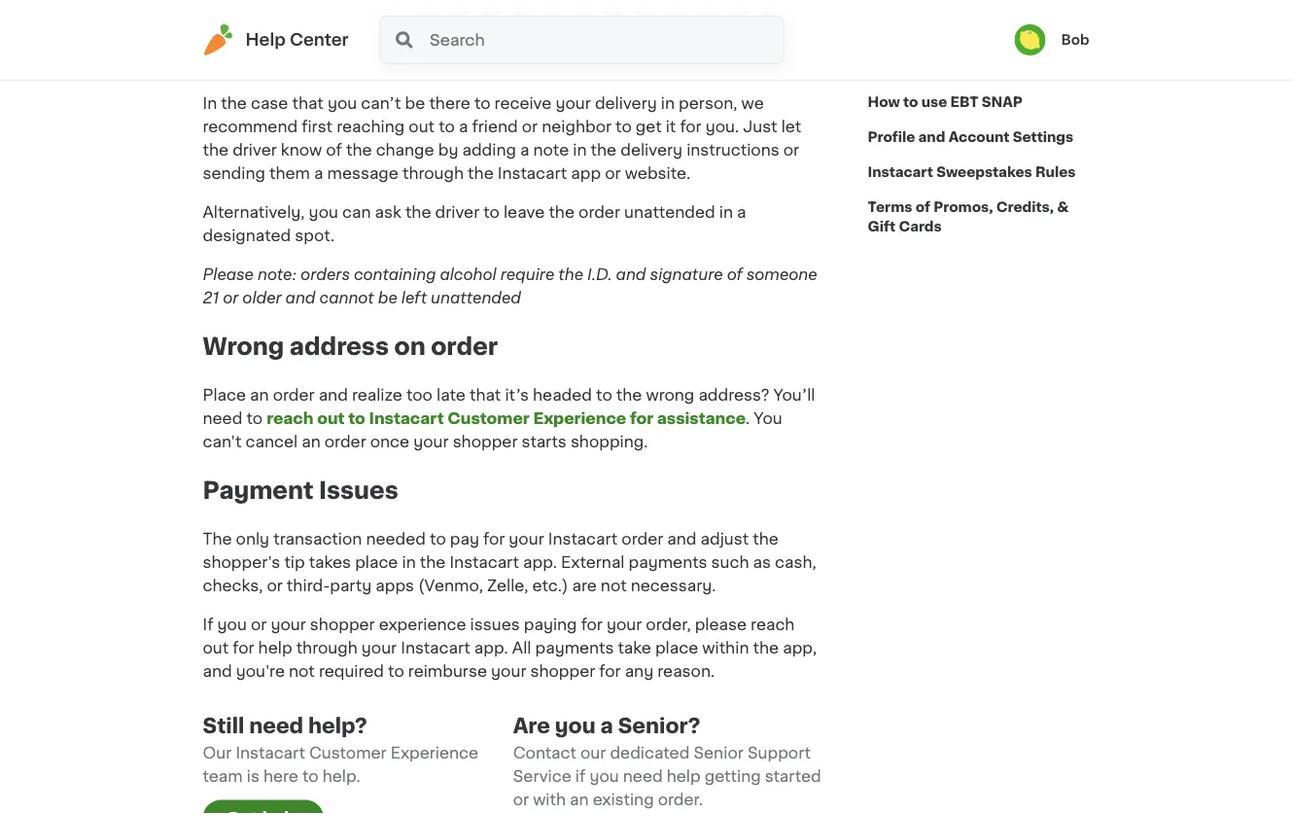 Task type: locate. For each thing, give the bounding box(es) containing it.
or right 21
[[223, 290, 239, 306]]

0 horizontal spatial app.
[[474, 640, 508, 656]]

your right once
[[414, 434, 449, 450]]

team
[[203, 769, 243, 784]]

experience down headed
[[533, 411, 627, 427]]

instacart up "reimburse"
[[401, 640, 471, 656]]

bob link
[[1015, 24, 1090, 55]]

payment issues
[[203, 479, 398, 502]]

0 vertical spatial unattended
[[624, 205, 716, 220]]

to right headed
[[596, 388, 613, 403]]

such
[[712, 555, 749, 570]]

need inside are you a senior? contact our dedicated senior support service if you need help getting started or with an existing order.
[[623, 769, 663, 784]]

to right "here"
[[303, 769, 319, 784]]

0 vertical spatial delivery
[[480, 44, 580, 67]]

0 horizontal spatial not
[[289, 664, 315, 679]]

support
[[748, 745, 811, 761]]

0 horizontal spatial out
[[203, 640, 229, 656]]

1 horizontal spatial driver
[[435, 205, 480, 220]]

in down needed
[[402, 555, 416, 570]]

delivery up get
[[595, 96, 657, 112]]

0 horizontal spatial be
[[378, 290, 398, 306]]

please
[[203, 267, 254, 283]]

1 vertical spatial help
[[667, 769, 701, 784]]

help up order.
[[667, 769, 701, 784]]

or up you're
[[251, 617, 267, 633]]

and left "adjust"
[[668, 531, 697, 547]]

receive up friend
[[495, 96, 552, 112]]

retailer return policies
[[880, 25, 1034, 39]]

place up apps
[[355, 555, 398, 570]]

1 vertical spatial unattended
[[431, 290, 521, 306]]

instacart inside if you or your shopper experience issues paying for your order, please reach out for help through your instacart app. all payments take place within the app, and you're not required to reimburse your shopper for any reason.
[[401, 640, 471, 656]]

1 horizontal spatial need
[[249, 716, 304, 736]]

0 horizontal spatial shopper
[[310, 617, 375, 633]]

i.d.
[[588, 267, 612, 283]]

1 horizontal spatial be
[[405, 96, 425, 112]]

a down 'there'
[[459, 119, 468, 135]]

be inside in the case that you can't be there to receive your delivery in person, we recommend first reaching out to a friend or neighbor to get it for you. just let the driver know of the change by adding a note in the delivery instructions or sending them a message through the instacart app or website.
[[405, 96, 425, 112]]

an right cancel
[[302, 434, 321, 450]]

profile and account settings
[[868, 130, 1074, 144]]

external
[[561, 555, 625, 570]]

0 vertical spatial app.
[[523, 555, 557, 570]]

of down first
[[326, 143, 342, 158]]

1 vertical spatial need
[[249, 716, 304, 736]]

1 horizontal spatial experience
[[533, 411, 627, 427]]

through down by
[[403, 166, 464, 182]]

you inside "alternatively, you can ask the driver to leave the order unattended in a designated spot."
[[309, 205, 338, 220]]

reach out to instacart customer experience for assistance
[[267, 411, 746, 427]]

1 vertical spatial an
[[302, 434, 321, 450]]

order down app
[[579, 205, 621, 220]]

party
[[330, 578, 372, 594]]

and inside place an order and realize too late that it's headed to the wrong address? you'll need to
[[319, 388, 348, 403]]

0 horizontal spatial that
[[292, 96, 324, 112]]

order
[[579, 205, 621, 220], [431, 335, 498, 359], [273, 388, 315, 403], [325, 434, 366, 450], [622, 531, 664, 547]]

order left once
[[325, 434, 366, 450]]

a up our
[[601, 716, 614, 736]]

that up first
[[292, 96, 324, 112]]

out down address
[[317, 411, 345, 427]]

0 vertical spatial place
[[355, 555, 398, 570]]

need up "here"
[[249, 716, 304, 736]]

0 vertical spatial reach
[[267, 411, 314, 427]]

can
[[342, 205, 371, 220]]

or up note
[[522, 119, 538, 135]]

the inside if you or your shopper experience issues paying for your order, please reach out for help through your instacart app. all payments take place within the app, and you're not required to reimburse your shopper for any reason.
[[753, 640, 779, 656]]

your inside in the case that you can't be there to receive your delivery in person, we recommend first reaching out to a friend or neighbor to get it for you. just let the driver know of the change by adding a note in the delivery instructions or sending them a message through the instacart app or website.
[[556, 96, 591, 112]]

out inside in the case that you can't be there to receive your delivery in person, we recommend first reaching out to a friend or neighbor to get it for you. just let the driver know of the change by adding a note in the delivery instructions or sending them a message through the instacart app or website.
[[409, 119, 435, 135]]

you're
[[236, 664, 285, 679]]

we
[[742, 96, 764, 112]]

unavailable
[[203, 44, 347, 67]]

an right "place"
[[250, 388, 269, 403]]

shopping.
[[571, 434, 648, 450]]

is
[[247, 769, 260, 784]]

person,
[[679, 96, 738, 112]]

driver down by
[[435, 205, 480, 220]]

to inside 'the only transaction needed to pay for your instacart order and adjust the shopper's tip takes place in the instacart app. external payments such as cash, checks, or third-party apps (venmo, zelle, etc.) are not necessary.'
[[430, 531, 446, 547]]

alternatively,
[[203, 205, 305, 220]]

0 vertical spatial through
[[403, 166, 464, 182]]

an down if
[[570, 792, 589, 808]]

1 vertical spatial experience
[[391, 745, 479, 761]]

the left app,
[[753, 640, 779, 656]]

you'll
[[774, 388, 816, 403]]

if
[[203, 617, 213, 633]]

through inside if you or your shopper experience issues paying for your order, please reach out for help through your instacart app. all payments take place within the app, and you're not required to reimburse your shopper for any reason.
[[296, 640, 358, 656]]

to left get
[[616, 119, 632, 135]]

0 horizontal spatial unattended
[[431, 290, 521, 306]]

or left third-
[[267, 578, 283, 594]]

case
[[251, 96, 288, 112]]

.
[[746, 411, 750, 427]]

payments up necessary.
[[629, 555, 708, 570]]

2 vertical spatial of
[[727, 267, 743, 283]]

user avatar image
[[1015, 24, 1046, 55]]

that inside place an order and realize too late that it's headed to the wrong address? you'll need to
[[470, 388, 501, 403]]

receive
[[383, 44, 475, 67], [495, 96, 552, 112]]

on
[[394, 335, 426, 359]]

promos,
[[934, 200, 994, 214]]

rules
[[1036, 165, 1076, 179]]

experience inside 'still need help? our instacart customer experience team is here to help.'
[[391, 745, 479, 761]]

it's
[[505, 388, 529, 403]]

0 vertical spatial an
[[250, 388, 269, 403]]

1 horizontal spatial &
[[1057, 200, 1069, 214]]

0 horizontal spatial help
[[258, 640, 292, 656]]

contact
[[513, 745, 577, 761]]

wrong
[[646, 388, 695, 403]]

place inside if you or your shopper experience issues paying for your order, please reach out for help through your instacart app. all payments take place within the app, and you're not required to reimburse your shopper for any reason.
[[656, 640, 699, 656]]

instacart down too at the top left
[[369, 411, 444, 427]]

1 vertical spatial shopper
[[310, 617, 375, 633]]

0 vertical spatial not
[[601, 578, 627, 594]]

customer
[[448, 411, 530, 427], [309, 745, 387, 761]]

tip
[[284, 555, 305, 570]]

for
[[680, 119, 702, 135], [630, 411, 654, 427], [483, 531, 505, 547], [581, 617, 603, 633], [233, 640, 254, 656], [600, 664, 621, 679]]

reach up app,
[[751, 617, 795, 633]]

receive inside in the case that you can't be there to receive your delivery in person, we recommend first reaching out to a friend or neighbor to get it for you. just let the driver know of the change by adding a note in the delivery instructions or sending them a message through the instacart app or website.
[[495, 96, 552, 112]]

or down let
[[784, 143, 800, 158]]

order,
[[646, 617, 691, 633]]

0 horizontal spatial of
[[326, 143, 342, 158]]

just
[[743, 119, 778, 135]]

instacart down profile
[[868, 165, 934, 179]]

to right required
[[388, 664, 404, 679]]

0 vertical spatial shopper
[[453, 434, 518, 450]]

0 vertical spatial experience
[[533, 411, 627, 427]]

be inside please note: orders containing alcohol require the i.d. and signature of someone 21 or older and cannot be left unattended
[[378, 290, 398, 306]]

delivery up friend
[[480, 44, 580, 67]]

out
[[409, 119, 435, 135], [317, 411, 345, 427], [203, 640, 229, 656]]

1 vertical spatial of
[[916, 200, 931, 214]]

the down adding
[[468, 166, 494, 182]]

unattended inside "alternatively, you can ask the driver to leave the order unattended in a designated spot."
[[624, 205, 716, 220]]

of up cards
[[916, 200, 931, 214]]

your up required
[[362, 640, 397, 656]]

transaction
[[274, 531, 362, 547]]

1 horizontal spatial place
[[656, 640, 699, 656]]

need inside 'still need help? our instacart customer experience team is here to help.'
[[249, 716, 304, 736]]

order inside ". you can't cancel an order once your shopper starts shopping."
[[325, 434, 366, 450]]

2 vertical spatial an
[[570, 792, 589, 808]]

& left fees
[[1007, 60, 1019, 74]]

in down the neighbor
[[573, 143, 587, 158]]

0 horizontal spatial customer
[[309, 745, 387, 761]]

the up sending
[[203, 143, 229, 158]]

driver down recommend
[[233, 143, 277, 158]]

1 horizontal spatial unattended
[[624, 205, 716, 220]]

1 vertical spatial receive
[[495, 96, 552, 112]]

for inside 'the only transaction needed to pay for your instacart order and adjust the shopper's tip takes place in the instacart app. external payments such as cash, checks, or third-party apps (venmo, zelle, etc.) are not necessary.'
[[483, 531, 505, 547]]

you
[[328, 96, 357, 112], [309, 205, 338, 220], [217, 617, 247, 633], [555, 716, 596, 736], [590, 769, 619, 784]]

1 horizontal spatial app.
[[523, 555, 557, 570]]

shopper down reach out to instacart customer experience for assistance "link"
[[453, 434, 518, 450]]

1 horizontal spatial of
[[727, 267, 743, 283]]

1 vertical spatial customer
[[309, 745, 387, 761]]

Search search field
[[428, 17, 784, 63]]

experience
[[379, 617, 466, 633]]

return
[[936, 25, 977, 39]]

1 horizontal spatial shopper
[[453, 434, 518, 450]]

payments inside if you or your shopper experience issues paying for your order, please reach out for help through your instacart app. all payments take place within the app, and you're not required to reimburse your shopper for any reason.
[[535, 640, 614, 656]]

help inside if you or your shopper experience issues paying for your order, please reach out for help through your instacart app. all payments take place within the app, and you're not required to reimburse your shopper for any reason.
[[258, 640, 292, 656]]

1 horizontal spatial not
[[601, 578, 627, 594]]

in down instructions
[[720, 205, 733, 220]]

and left 'realize'
[[319, 388, 348, 403]]

the left i.d.
[[559, 267, 584, 283]]

2 horizontal spatial an
[[570, 792, 589, 808]]

cannot
[[320, 290, 374, 306]]

0 horizontal spatial payments
[[535, 640, 614, 656]]

0 vertical spatial help
[[258, 640, 292, 656]]

delivery down get
[[621, 143, 683, 158]]

that
[[292, 96, 324, 112], [470, 388, 501, 403]]

1 vertical spatial app.
[[474, 640, 508, 656]]

app. down issues
[[474, 640, 508, 656]]

profile and account settings link
[[868, 120, 1074, 155]]

1 vertical spatial through
[[296, 640, 358, 656]]

need down dedicated
[[623, 769, 663, 784]]

first
[[302, 119, 333, 135]]

it
[[666, 119, 676, 135]]

your up the neighbor
[[556, 96, 591, 112]]

you inside if you or your shopper experience issues paying for your order, please reach out for help through your instacart app. all payments take place within the app, and you're not required to reimburse your shopper for any reason.
[[217, 617, 247, 633]]

1 horizontal spatial receive
[[495, 96, 552, 112]]

unattended down "alcohol"
[[431, 290, 521, 306]]

1 horizontal spatial payments
[[629, 555, 708, 570]]

for right it on the top
[[680, 119, 702, 135]]

2 horizontal spatial need
[[623, 769, 663, 784]]

instacart
[[868, 165, 934, 179], [498, 166, 567, 182], [369, 411, 444, 427], [548, 531, 618, 547], [450, 555, 519, 570], [401, 640, 471, 656], [236, 745, 305, 761]]

orders
[[301, 267, 350, 283]]

driver
[[233, 143, 277, 158], [435, 205, 480, 220]]

credits,
[[997, 200, 1054, 214]]

be down containing
[[378, 290, 398, 306]]

0 vertical spatial customer
[[448, 411, 530, 427]]

not inside 'the only transaction needed to pay for your instacart order and adjust the shopper's tip takes place in the instacart app. external payments such as cash, checks, or third-party apps (venmo, zelle, etc.) are not necessary.'
[[601, 578, 627, 594]]

or inside if you or your shopper experience issues paying for your order, please reach out for help through your instacart app. all payments take place within the app, and you're not required to reimburse your shopper for any reason.
[[251, 617, 267, 633]]

place inside 'the only transaction needed to pay for your instacart order and adjust the shopper's tip takes place in the instacart app. external payments such as cash, checks, or third-party apps (venmo, zelle, etc.) are not necessary.'
[[355, 555, 398, 570]]

issues
[[319, 479, 398, 502]]

0 vertical spatial &
[[1007, 60, 1019, 74]]

a inside "alternatively, you can ask the driver to leave the order unattended in a designated spot."
[[737, 205, 747, 220]]

out up change
[[409, 119, 435, 135]]

not
[[601, 578, 627, 594], [289, 664, 315, 679]]

address
[[290, 335, 389, 359]]

for right pay at the bottom of page
[[483, 531, 505, 547]]

out inside if you or your shopper experience issues paying for your order, please reach out for help through your instacart app. all payments take place within the app, and you're not required to reimburse your shopper for any reason.
[[203, 640, 229, 656]]

1 horizontal spatial that
[[470, 388, 501, 403]]

apps
[[376, 578, 414, 594]]

help up you're
[[258, 640, 292, 656]]

you for are
[[555, 716, 596, 736]]

order up cancel
[[273, 388, 315, 403]]

1 vertical spatial not
[[289, 664, 315, 679]]

0 vertical spatial payments
[[629, 555, 708, 570]]

to right center at top left
[[352, 44, 378, 67]]

be right the can't
[[405, 96, 425, 112]]

still
[[203, 716, 245, 736]]

2 horizontal spatial shopper
[[531, 664, 596, 679]]

order up external
[[622, 531, 664, 547]]

to left pay at the bottom of page
[[430, 531, 446, 547]]

need up can't at the left bottom of page
[[203, 411, 243, 427]]

0 vertical spatial out
[[409, 119, 435, 135]]

0 horizontal spatial &
[[1007, 60, 1019, 74]]

reach up cancel
[[267, 411, 314, 427]]

unattended down website.
[[624, 205, 716, 220]]

1 vertical spatial &
[[1057, 200, 1069, 214]]

shopper down all
[[531, 664, 596, 679]]

a down instructions
[[737, 205, 747, 220]]

that inside in the case that you can't be there to receive your delivery in person, we recommend first reaching out to a friend or neighbor to get it for you. just let the driver know of the change by adding a note in the delivery instructions or sending them a message through the instacart app or website.
[[292, 96, 324, 112]]

bob
[[1062, 33, 1090, 47]]

a right them
[[314, 166, 323, 182]]

alcohol
[[440, 267, 497, 283]]

0 vertical spatial driver
[[233, 143, 277, 158]]

or inside 'the only transaction needed to pay for your instacart order and adjust the shopper's tip takes place in the instacart app. external payments such as cash, checks, or third-party apps (venmo, zelle, etc.) are not necessary.'
[[267, 578, 283, 594]]

experience down "reimburse"
[[391, 745, 479, 761]]

0 horizontal spatial experience
[[391, 745, 479, 761]]

0 vertical spatial of
[[326, 143, 342, 158]]

app. up etc.)
[[523, 555, 557, 570]]

in the case that you can't be there to receive your delivery in person, we recommend first reaching out to a friend or neighbor to get it for you. just let the driver know of the change by adding a note in the delivery instructions or sending them a message through the instacart app or website.
[[203, 96, 802, 182]]

service
[[513, 769, 572, 784]]

place down order,
[[656, 640, 699, 656]]

1 horizontal spatial reach
[[751, 617, 795, 633]]

of left the 'someone'
[[727, 267, 743, 283]]

older
[[243, 290, 282, 306]]

payments down paying
[[535, 640, 614, 656]]

1 horizontal spatial out
[[317, 411, 345, 427]]

& down rules at the right top
[[1057, 200, 1069, 214]]

how
[[868, 95, 900, 109]]

adding
[[462, 143, 516, 158]]

reach inside if you or your shopper experience issues paying for your order, please reach out for help through your instacart app. all payments take place within the app, and you're not required to reimburse your shopper for any reason.
[[751, 617, 795, 633]]

0 horizontal spatial need
[[203, 411, 243, 427]]

place
[[355, 555, 398, 570], [656, 640, 699, 656]]

help
[[246, 32, 286, 48]]

to up cancel
[[246, 411, 263, 427]]

the inside place an order and realize too late that it's headed to the wrong address? you'll need to
[[616, 388, 642, 403]]

0 horizontal spatial an
[[250, 388, 269, 403]]

instacart down note
[[498, 166, 567, 182]]

0 horizontal spatial through
[[296, 640, 358, 656]]

delivery
[[480, 44, 580, 67], [595, 96, 657, 112], [621, 143, 683, 158]]

1 horizontal spatial help
[[667, 769, 701, 784]]

note
[[534, 143, 569, 158]]

and down the use
[[919, 130, 946, 144]]

2 vertical spatial out
[[203, 640, 229, 656]]

you for if
[[217, 617, 247, 633]]

2 horizontal spatial out
[[409, 119, 435, 135]]

instructions
[[687, 143, 780, 158]]

shopper inside ". you can't cancel an order once your shopper starts shopping."
[[453, 434, 518, 450]]

your down third-
[[271, 617, 306, 633]]

takes
[[309, 555, 351, 570]]

0 vertical spatial need
[[203, 411, 243, 427]]

1 vertical spatial be
[[378, 290, 398, 306]]

and left you're
[[203, 664, 232, 679]]

use
[[922, 95, 948, 109]]

issues
[[470, 617, 520, 633]]

1 horizontal spatial an
[[302, 434, 321, 450]]

0 vertical spatial that
[[292, 96, 324, 112]]

2 vertical spatial need
[[623, 769, 663, 784]]

1 vertical spatial driver
[[435, 205, 480, 220]]

not right are
[[601, 578, 627, 594]]

2 horizontal spatial of
[[916, 200, 931, 214]]

pricing, discounts, & fees link
[[868, 50, 1057, 85]]

terms of promos, credits, & gift cards
[[868, 200, 1069, 233]]

0 horizontal spatial receive
[[383, 44, 475, 67]]

to down 'realize'
[[348, 411, 366, 427]]

that up reach out to instacart customer experience for assistance
[[470, 388, 501, 403]]

0 horizontal spatial place
[[355, 555, 398, 570]]

order up late
[[431, 335, 498, 359]]

1 vertical spatial place
[[656, 640, 699, 656]]

0 horizontal spatial driver
[[233, 143, 277, 158]]

once
[[370, 434, 410, 450]]

not right you're
[[289, 664, 315, 679]]

1 vertical spatial payments
[[535, 640, 614, 656]]

through up required
[[296, 640, 358, 656]]

app. inside 'the only transaction needed to pay for your instacart order and adjust the shopper's tip takes place in the instacart app. external payments such as cash, checks, or third-party apps (venmo, zelle, etc.) are not necessary.'
[[523, 555, 557, 570]]

through inside in the case that you can't be there to receive your delivery in person, we recommend first reaching out to a friend or neighbor to get it for you. just let the driver know of the change by adding a note in the delivery instructions or sending them a message through the instacart app or website.
[[403, 166, 464, 182]]

1 horizontal spatial through
[[403, 166, 464, 182]]

0 vertical spatial be
[[405, 96, 425, 112]]

driver inside in the case that you can't be there to receive your delivery in person, we recommend first reaching out to a friend or neighbor to get it for you. just let the driver know of the change by adding a note in the delivery instructions or sending them a message through the instacart app or website.
[[233, 143, 277, 158]]

1 vertical spatial that
[[470, 388, 501, 403]]

1 vertical spatial reach
[[751, 617, 795, 633]]

if you or your shopper experience issues paying for your order, please reach out for help through your instacart app. all payments take place within the app, and you're not required to reimburse your shopper for any reason.
[[203, 617, 817, 679]]



Task type: describe. For each thing, give the bounding box(es) containing it.
app,
[[783, 640, 817, 656]]

customer inside 'still need help? our instacart customer experience team is here to help.'
[[309, 745, 387, 761]]

leave
[[504, 205, 545, 220]]

an inside are you a senior? contact our dedicated senior support service if you need help getting started or with an existing order.
[[570, 792, 589, 808]]

or inside are you a senior? contact our dedicated senior support service if you need help getting started or with an existing order.
[[513, 792, 529, 808]]

realize
[[352, 388, 403, 403]]

too
[[407, 388, 433, 403]]

are
[[572, 578, 597, 594]]

place
[[203, 388, 246, 403]]

terms
[[868, 200, 913, 214]]

pricing,
[[868, 60, 923, 74]]

the up message
[[346, 143, 372, 158]]

by
[[438, 143, 459, 158]]

take
[[618, 640, 652, 656]]

the up app
[[591, 143, 617, 158]]

designated
[[203, 228, 291, 244]]

order inside place an order and realize too late that it's headed to the wrong address? you'll need to
[[273, 388, 315, 403]]

for down are
[[581, 617, 603, 633]]

to inside if you or your shopper experience issues paying for your order, please reach out for help through your instacart app. all payments take place within the app, and you're not required to reimburse your shopper for any reason.
[[388, 664, 404, 679]]

sweepstakes
[[937, 165, 1033, 179]]

late
[[437, 388, 466, 403]]

the right leave
[[549, 205, 575, 220]]

any
[[625, 664, 654, 679]]

the only transaction needed to pay for your instacart order and adjust the shopper's tip takes place in the instacart app. external payments such as cash, checks, or third-party apps (venmo, zelle, etc.) are not necessary.
[[203, 531, 817, 594]]

instacart sweepstakes rules link
[[868, 155, 1076, 190]]

snap
[[982, 95, 1023, 109]]

to up friend
[[475, 96, 491, 112]]

someone
[[747, 267, 818, 283]]

and down the note:
[[286, 290, 316, 306]]

to inside 'still need help? our instacart customer experience team is here to help.'
[[303, 769, 319, 784]]

2 vertical spatial shopper
[[531, 664, 596, 679]]

dedicated
[[610, 745, 690, 761]]

account
[[949, 130, 1010, 144]]

app. inside if you or your shopper experience issues paying for your order, please reach out for help through your instacart app. all payments take place within the app, and you're not required to reimburse your shopper for any reason.
[[474, 640, 508, 656]]

help center link
[[203, 24, 349, 55]]

2 vertical spatial delivery
[[621, 143, 683, 158]]

website.
[[625, 166, 691, 182]]

you inside in the case that you can't be there to receive your delivery in person, we recommend first reaching out to a friend or neighbor to get it for you. just let the driver know of the change by adding a note in the delivery instructions or sending them a message through the instacart app or website.
[[328, 96, 357, 112]]

wrong address on order
[[203, 335, 498, 359]]

unattended inside please note: orders containing alcohol require the i.d. and signature of someone 21 or older and cannot be left unattended
[[431, 290, 521, 306]]

for down wrong
[[630, 411, 654, 427]]

1 vertical spatial out
[[317, 411, 345, 427]]

sending
[[203, 166, 265, 182]]

senior?
[[618, 716, 701, 736]]

(venmo,
[[418, 578, 483, 594]]

an inside place an order and realize too late that it's headed to the wrong address? you'll need to
[[250, 388, 269, 403]]

cash,
[[775, 555, 817, 570]]

you for alternatively,
[[309, 205, 338, 220]]

driver inside "alternatively, you can ask the driver to leave the order unattended in a designated spot."
[[435, 205, 480, 220]]

within
[[703, 640, 749, 656]]

to up by
[[439, 119, 455, 135]]

adjust
[[701, 531, 749, 547]]

senior
[[694, 745, 744, 761]]

order inside "alternatively, you can ask the driver to leave the order unattended in a designated spot."
[[579, 205, 621, 220]]

ask
[[375, 205, 402, 220]]

please note: orders containing alcohol require the i.d. and signature of someone 21 or older and cannot be left unattended
[[203, 267, 818, 306]]

your inside 'the only transaction needed to pay for your instacart order and adjust the shopper's tip takes place in the instacart app. external payments such as cash, checks, or third-party apps (venmo, zelle, etc.) are not necessary.'
[[509, 531, 544, 547]]

checks,
[[203, 578, 263, 594]]

0 vertical spatial receive
[[383, 44, 475, 67]]

help inside are you a senior? contact our dedicated senior support service if you need help getting started or with an existing order.
[[667, 769, 701, 784]]

1 horizontal spatial customer
[[448, 411, 530, 427]]

of inside in the case that you can't be there to receive your delivery in person, we recommend first reaching out to a friend or neighbor to get it for you. just let the driver know of the change by adding a note in the delivery instructions or sending them a message through the instacart app or website.
[[326, 143, 342, 158]]

pricing, discounts, & fees
[[868, 60, 1057, 74]]

alternatively, you can ask the driver to leave the order unattended in a designated spot.
[[203, 205, 747, 244]]

retailer
[[880, 25, 932, 39]]

& inside "terms of promos, credits, & gift cards"
[[1057, 200, 1069, 214]]

existing
[[593, 792, 654, 808]]

left
[[402, 290, 427, 306]]

containing
[[354, 267, 436, 283]]

for up you're
[[233, 640, 254, 656]]

unavailable to receive delivery
[[203, 44, 580, 67]]

your down all
[[491, 664, 527, 679]]

instacart up external
[[548, 531, 618, 547]]

friend
[[472, 119, 518, 135]]

getting
[[705, 769, 761, 784]]

instacart down pay at the bottom of page
[[450, 555, 519, 570]]

wrong
[[203, 335, 284, 359]]

your up take
[[607, 617, 642, 633]]

the right ask on the top left of page
[[405, 205, 431, 220]]

reimburse
[[408, 664, 487, 679]]

in inside "alternatively, you can ask the driver to leave the order unattended in a designated spot."
[[720, 205, 733, 220]]

recommend
[[203, 119, 298, 135]]

or inside please note: orders containing alcohol require the i.d. and signature of someone 21 or older and cannot be left unattended
[[223, 290, 239, 306]]

the
[[203, 531, 232, 547]]

an inside ". you can't cancel an order once your shopper starts shopping."
[[302, 434, 321, 450]]

there
[[429, 96, 471, 112]]

them
[[269, 166, 310, 182]]

to left the use
[[904, 95, 919, 109]]

in inside 'the only transaction needed to pay for your instacart order and adjust the shopper's tip takes place in the instacart app. external payments such as cash, checks, or third-party apps (venmo, zelle, etc.) are not necessary.'
[[402, 555, 416, 570]]

instacart image
[[203, 24, 234, 55]]

cards
[[899, 220, 942, 233]]

the up (venmo,
[[420, 555, 446, 570]]

gift
[[868, 220, 896, 233]]

order inside 'the only transaction needed to pay for your instacart order and adjust the shopper's tip takes place in the instacart app. external payments such as cash, checks, or third-party apps (venmo, zelle, etc.) are not necessary.'
[[622, 531, 664, 547]]

a left note
[[520, 143, 530, 158]]

fees
[[1022, 60, 1057, 74]]

not inside if you or your shopper experience issues paying for your order, please reach out for help through your instacart app. all payments take place within the app, and you're not required to reimburse your shopper for any reason.
[[289, 664, 315, 679]]

payments inside 'the only transaction needed to pay for your instacart order and adjust the shopper's tip takes place in the instacart app. external payments such as cash, checks, or third-party apps (venmo, zelle, etc.) are not necessary.'
[[629, 555, 708, 570]]

a inside are you a senior? contact our dedicated senior support service if you need help getting started or with an existing order.
[[601, 716, 614, 736]]

change
[[376, 143, 434, 158]]

zelle,
[[487, 578, 529, 594]]

reason.
[[658, 664, 715, 679]]

reaching
[[337, 119, 405, 135]]

the right in
[[221, 96, 247, 112]]

in
[[203, 96, 217, 112]]

for left any
[[600, 664, 621, 679]]

and inside if you or your shopper experience issues paying for your order, please reach out for help through your instacart app. all payments take place within the app, and you're not required to reimburse your shopper for any reason.
[[203, 664, 232, 679]]

and inside 'the only transaction needed to pay for your instacart order and adjust the shopper's tip takes place in the instacart app. external payments such as cash, checks, or third-party apps (venmo, zelle, etc.) are not necessary.'
[[668, 531, 697, 547]]

need inside place an order and realize too late that it's headed to the wrong address? you'll need to
[[203, 411, 243, 427]]

help center
[[246, 32, 349, 48]]

how to use ebt snap
[[868, 95, 1023, 109]]

of inside "terms of promos, credits, & gift cards"
[[916, 200, 931, 214]]

the inside please note: orders containing alcohol require the i.d. and signature of someone 21 or older and cannot be left unattended
[[559, 267, 584, 283]]

headed
[[533, 388, 592, 403]]

can't
[[361, 96, 401, 112]]

if
[[576, 769, 586, 784]]

spot.
[[295, 228, 335, 244]]

to inside "alternatively, you can ask the driver to leave the order unattended in a designated spot."
[[484, 205, 500, 220]]

in up it on the top
[[661, 96, 675, 112]]

reach out to instacart customer experience for assistance link
[[267, 411, 746, 427]]

assistance
[[657, 411, 746, 427]]

for inside in the case that you can't be there to receive your delivery in person, we recommend first reaching out to a friend or neighbor to get it for you. just let the driver know of the change by adding a note in the delivery instructions or sending them a message through the instacart app or website.
[[680, 119, 702, 135]]

you.
[[706, 119, 739, 135]]

instacart inside in the case that you can't be there to receive your delivery in person, we recommend first reaching out to a friend or neighbor to get it for you. just let the driver know of the change by adding a note in the delivery instructions or sending them a message through the instacart app or website.
[[498, 166, 567, 182]]

message
[[327, 166, 399, 182]]

here
[[264, 769, 299, 784]]

our
[[203, 745, 232, 761]]

or right app
[[605, 166, 621, 182]]

instacart inside 'still need help? our instacart customer experience team is here to help.'
[[236, 745, 305, 761]]

order.
[[658, 792, 703, 808]]

1 vertical spatial delivery
[[595, 96, 657, 112]]

get
[[636, 119, 662, 135]]

place an order and realize too late that it's headed to the wrong address? you'll need to
[[203, 388, 816, 427]]

with
[[533, 792, 566, 808]]

can't
[[203, 434, 242, 450]]

center
[[290, 32, 349, 48]]

required
[[319, 664, 384, 679]]

and right i.d.
[[616, 267, 646, 283]]

retailer return policies link
[[868, 15, 1045, 50]]

your inside ". you can't cancel an order once your shopper starts shopping."
[[414, 434, 449, 450]]

0 horizontal spatial reach
[[267, 411, 314, 427]]

the up as
[[753, 531, 779, 547]]

started
[[765, 769, 822, 784]]

of inside please note: orders containing alcohol require the i.d. and signature of someone 21 or older and cannot be left unattended
[[727, 267, 743, 283]]



Task type: vqa. For each thing, say whether or not it's contained in the screenshot.
leftmost the Experience
yes



